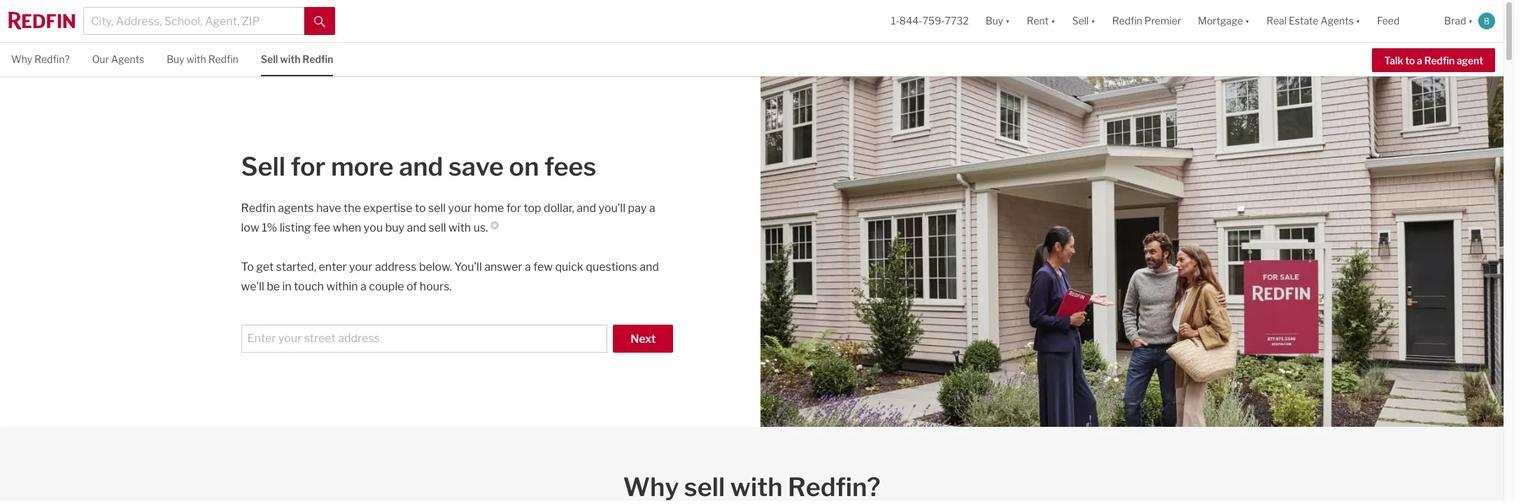 Task type: describe. For each thing, give the bounding box(es) containing it.
in
[[282, 280, 292, 293]]

address
[[375, 260, 417, 273]]

hours.
[[420, 280, 452, 293]]

sell for more and save on fees
[[241, 151, 596, 182]]

fee
[[313, 221, 330, 234]]

to get started, enter your address below. you'll answer a few quick questions and we'll be in touch within a couple of hours.
[[241, 260, 659, 293]]

buy with redfin link
[[167, 43, 238, 75]]

couple
[[369, 280, 404, 293]]

759-
[[923, 15, 945, 27]]

next button
[[613, 324, 673, 352]]

and up expertise
[[399, 151, 443, 182]]

to inside redfin agents have the expertise to sell your home for top dollar, and you'll pay a low 1% listing fee when you buy and sell with us.
[[415, 201, 426, 215]]

agents
[[278, 201, 314, 215]]

mortgage
[[1198, 15, 1243, 27]]

our agents
[[92, 53, 144, 65]]

top
[[524, 201, 541, 215]]

few
[[533, 260, 553, 273]]

1-
[[891, 15, 900, 27]]

and left you'll
[[577, 201, 596, 215]]

5 ▾ from the left
[[1356, 15, 1361, 27]]

redfin down city, address, school, agent, zip search box
[[208, 53, 238, 65]]

buy ▾ button
[[977, 0, 1018, 42]]

user photo image
[[1479, 13, 1495, 29]]

and inside to get started, enter your address below. you'll answer a few quick questions and we'll be in touch within a couple of hours.
[[640, 260, 659, 273]]

buy
[[385, 221, 404, 234]]

why redfin?
[[11, 53, 70, 65]]

started,
[[276, 260, 316, 273]]

you'll
[[599, 201, 626, 215]]

questions
[[586, 260, 637, 273]]

sell ▾ button
[[1072, 0, 1096, 42]]

to inside button
[[1405, 54, 1415, 66]]

rent
[[1027, 15, 1049, 27]]

why redfin? link
[[11, 43, 70, 75]]

brad
[[1445, 15, 1466, 27]]

buy for buy ▾
[[986, 15, 1003, 27]]

get
[[256, 260, 274, 273]]

0 horizontal spatial for
[[291, 151, 326, 182]]

sell with redfin link
[[261, 43, 333, 75]]

feed button
[[1369, 0, 1436, 42]]

▾ for buy ▾
[[1006, 15, 1010, 27]]

sell for sell ▾
[[1072, 15, 1089, 27]]

with for buy
[[187, 53, 206, 65]]

enter
[[319, 260, 347, 273]]

redfin down submit search image
[[303, 53, 333, 65]]

dollar,
[[544, 201, 574, 215]]

real estate agents ▾ button
[[1258, 0, 1369, 42]]

why
[[11, 53, 32, 65]]

be
[[267, 280, 280, 293]]

premier
[[1145, 15, 1181, 27]]

expertise
[[363, 201, 413, 215]]

estate
[[1289, 15, 1319, 27]]

disclaimer image
[[491, 221, 499, 229]]

2 sell from the top
[[429, 221, 446, 234]]

redfin?
[[34, 53, 70, 65]]

our agents link
[[92, 43, 144, 75]]

▾ for brad ▾
[[1468, 15, 1473, 27]]

844-
[[900, 15, 923, 27]]

sell with redfin
[[261, 53, 333, 65]]

buy for buy with redfin
[[167, 53, 184, 65]]

1-844-759-7732 link
[[891, 15, 969, 27]]

listing
[[280, 221, 311, 234]]

rent ▾ button
[[1018, 0, 1064, 42]]

touch
[[294, 280, 324, 293]]

1-844-759-7732
[[891, 15, 969, 27]]

with inside redfin agents have the expertise to sell your home for top dollar, and you'll pay a low 1% listing fee when you buy and sell with us.
[[449, 221, 471, 234]]



Task type: vqa. For each thing, say whether or not it's contained in the screenshot.
bottommost 94110
no



Task type: locate. For each thing, give the bounding box(es) containing it.
1 horizontal spatial agents
[[1321, 15, 1354, 27]]

we'll
[[241, 280, 264, 293]]

for
[[291, 151, 326, 182], [506, 201, 521, 215]]

buy down city, address, school, agent, zip search box
[[167, 53, 184, 65]]

1 vertical spatial for
[[506, 201, 521, 215]]

▾ for sell ▾
[[1091, 15, 1096, 27]]

0 horizontal spatial to
[[415, 201, 426, 215]]

0 vertical spatial to
[[1405, 54, 1415, 66]]

pay
[[628, 201, 647, 215]]

to right expertise
[[415, 201, 426, 215]]

0 horizontal spatial buy
[[167, 53, 184, 65]]

the
[[344, 201, 361, 215]]

1 sell from the top
[[428, 201, 446, 215]]

you'll
[[455, 260, 482, 273]]

sell for sell for more and save on fees
[[241, 151, 286, 182]]

real estate agents ▾ link
[[1267, 0, 1361, 42]]

Enter your street address search field
[[241, 324, 608, 352]]

save
[[448, 151, 504, 182]]

redfin left agent
[[1424, 54, 1455, 66]]

7732
[[945, 15, 969, 27]]

our
[[92, 53, 109, 65]]

answer
[[484, 260, 522, 273]]

real
[[1267, 15, 1287, 27]]

1 horizontal spatial with
[[280, 53, 301, 65]]

0 horizontal spatial your
[[349, 260, 373, 273]]

when
[[333, 221, 361, 234]]

sell right buy with redfin
[[261, 53, 278, 65]]

and right buy
[[407, 221, 426, 234]]

0 horizontal spatial agents
[[111, 53, 144, 65]]

1 vertical spatial sell
[[261, 53, 278, 65]]

redfin up low
[[241, 201, 276, 215]]

0 horizontal spatial with
[[187, 53, 206, 65]]

quick
[[555, 260, 584, 273]]

agents inside dropdown button
[[1321, 15, 1354, 27]]

mortgage ▾
[[1198, 15, 1250, 27]]

sell up below.
[[429, 221, 446, 234]]

mortgage ▾ button
[[1190, 0, 1258, 42]]

mortgage ▾ button
[[1198, 0, 1250, 42]]

of
[[407, 280, 417, 293]]

agent
[[1457, 54, 1484, 66]]

agents
[[1321, 15, 1354, 27], [111, 53, 144, 65]]

with for sell
[[280, 53, 301, 65]]

0 vertical spatial agents
[[1321, 15, 1354, 27]]

1 horizontal spatial your
[[448, 201, 472, 215]]

rent ▾ button
[[1027, 0, 1056, 42]]

agents right "estate"
[[1321, 15, 1354, 27]]

1 vertical spatial buy
[[167, 53, 184, 65]]

sell ▾ button
[[1064, 0, 1104, 42]]

sell for sell with redfin
[[261, 53, 278, 65]]

have
[[316, 201, 341, 215]]

on
[[509, 151, 539, 182]]

talk to a redfin agent
[[1384, 54, 1484, 66]]

sell
[[428, 201, 446, 215], [429, 221, 446, 234]]

▾ right rent ▾
[[1091, 15, 1096, 27]]

redfin inside button
[[1424, 54, 1455, 66]]

for left top
[[506, 201, 521, 215]]

feed
[[1377, 15, 1400, 27]]

buy with redfin
[[167, 53, 238, 65]]

within
[[326, 280, 358, 293]]

1%
[[262, 221, 277, 234]]

fees
[[544, 151, 596, 182]]

for inside redfin agents have the expertise to sell your home for top dollar, and you'll pay a low 1% listing fee when you buy and sell with us.
[[506, 201, 521, 215]]

1 vertical spatial your
[[349, 260, 373, 273]]

▾ for rent ▾
[[1051, 15, 1056, 27]]

sell inside sell ▾ dropdown button
[[1072, 15, 1089, 27]]

your inside to get started, enter your address below. you'll answer a few quick questions and we'll be in touch within a couple of hours.
[[349, 260, 373, 273]]

0 vertical spatial buy
[[986, 15, 1003, 27]]

sell ▾
[[1072, 15, 1096, 27]]

and right questions
[[640, 260, 659, 273]]

▾ right rent
[[1051, 15, 1056, 27]]

1 vertical spatial agents
[[111, 53, 144, 65]]

submit search image
[[314, 16, 325, 27]]

4 ▾ from the left
[[1245, 15, 1250, 27]]

3 ▾ from the left
[[1091, 15, 1096, 27]]

buy ▾
[[986, 15, 1010, 27]]

to
[[1405, 54, 1415, 66], [415, 201, 426, 215]]

6 ▾ from the left
[[1468, 15, 1473, 27]]

▾ right mortgage
[[1245, 15, 1250, 27]]

next
[[631, 332, 656, 345]]

brad ▾
[[1445, 15, 1473, 27]]

sell
[[1072, 15, 1089, 27], [261, 53, 278, 65], [241, 151, 286, 182]]

your left home
[[448, 201, 472, 215]]

to right 'talk'
[[1405, 54, 1415, 66]]

buy right 7732
[[986, 15, 1003, 27]]

home
[[474, 201, 504, 215]]

redfin premier button
[[1104, 0, 1190, 42]]

a inside button
[[1417, 54, 1423, 66]]

a left few
[[525, 260, 531, 273]]

talk
[[1384, 54, 1403, 66]]

a
[[1417, 54, 1423, 66], [649, 201, 655, 215], [525, 260, 531, 273], [360, 280, 367, 293]]

redfin inside redfin agents have the expertise to sell your home for top dollar, and you'll pay a low 1% listing fee when you buy and sell with us.
[[241, 201, 276, 215]]

buy inside dropdown button
[[986, 15, 1003, 27]]

0 vertical spatial sell
[[428, 201, 446, 215]]

an agent with customers in front of a redfin listing sign image
[[761, 76, 1504, 427]]

▾ left rent
[[1006, 15, 1010, 27]]

low
[[241, 221, 259, 234]]

▾
[[1006, 15, 1010, 27], [1051, 15, 1056, 27], [1091, 15, 1096, 27], [1245, 15, 1250, 27], [1356, 15, 1361, 27], [1468, 15, 1473, 27]]

sell right rent ▾
[[1072, 15, 1089, 27]]

more
[[331, 151, 394, 182]]

a right within
[[360, 280, 367, 293]]

0 vertical spatial sell
[[1072, 15, 1089, 27]]

1 horizontal spatial buy
[[986, 15, 1003, 27]]

0 vertical spatial your
[[448, 201, 472, 215]]

talk to a redfin agent button
[[1373, 48, 1495, 72]]

redfin
[[1112, 15, 1143, 27], [208, 53, 238, 65], [303, 53, 333, 65], [1424, 54, 1455, 66], [241, 201, 276, 215]]

a right pay
[[649, 201, 655, 215]]

▾ for mortgage ▾
[[1245, 15, 1250, 27]]

us.
[[473, 221, 488, 234]]

1 vertical spatial to
[[415, 201, 426, 215]]

real estate agents ▾
[[1267, 15, 1361, 27]]

1 ▾ from the left
[[1006, 15, 1010, 27]]

your inside redfin agents have the expertise to sell your home for top dollar, and you'll pay a low 1% listing fee when you buy and sell with us.
[[448, 201, 472, 215]]

1 horizontal spatial for
[[506, 201, 521, 215]]

your up within
[[349, 260, 373, 273]]

your
[[448, 201, 472, 215], [349, 260, 373, 273]]

redfin inside button
[[1112, 15, 1143, 27]]

▾ right brad
[[1468, 15, 1473, 27]]

1 horizontal spatial to
[[1405, 54, 1415, 66]]

for up 'agents'
[[291, 151, 326, 182]]

▾ left 'feed'
[[1356, 15, 1361, 27]]

below.
[[419, 260, 452, 273]]

redfin left premier in the right of the page
[[1112, 15, 1143, 27]]

1 vertical spatial sell
[[429, 221, 446, 234]]

and
[[399, 151, 443, 182], [577, 201, 596, 215], [407, 221, 426, 234], [640, 260, 659, 273]]

agents right the 'our'
[[111, 53, 144, 65]]

rent ▾
[[1027, 15, 1056, 27]]

redfin premier
[[1112, 15, 1181, 27]]

sell down 'sell for more and save on fees'
[[428, 201, 446, 215]]

0 vertical spatial for
[[291, 151, 326, 182]]

a right 'talk'
[[1417, 54, 1423, 66]]

to
[[241, 260, 254, 273]]

2 horizontal spatial with
[[449, 221, 471, 234]]

2 vertical spatial sell
[[241, 151, 286, 182]]

sell up 'agents'
[[241, 151, 286, 182]]

with
[[187, 53, 206, 65], [280, 53, 301, 65], [449, 221, 471, 234]]

buy
[[986, 15, 1003, 27], [167, 53, 184, 65]]

2 ▾ from the left
[[1051, 15, 1056, 27]]

a inside redfin agents have the expertise to sell your home for top dollar, and you'll pay a low 1% listing fee when you buy and sell with us.
[[649, 201, 655, 215]]

you
[[364, 221, 383, 234]]

buy ▾ button
[[986, 0, 1010, 42]]

City, Address, School, Agent, ZIP search field
[[83, 7, 304, 35]]

sell inside sell with redfin link
[[261, 53, 278, 65]]

redfin agents have the expertise to sell your home for top dollar, and you'll pay a low 1% listing fee when you buy and sell with us.
[[241, 201, 655, 234]]



